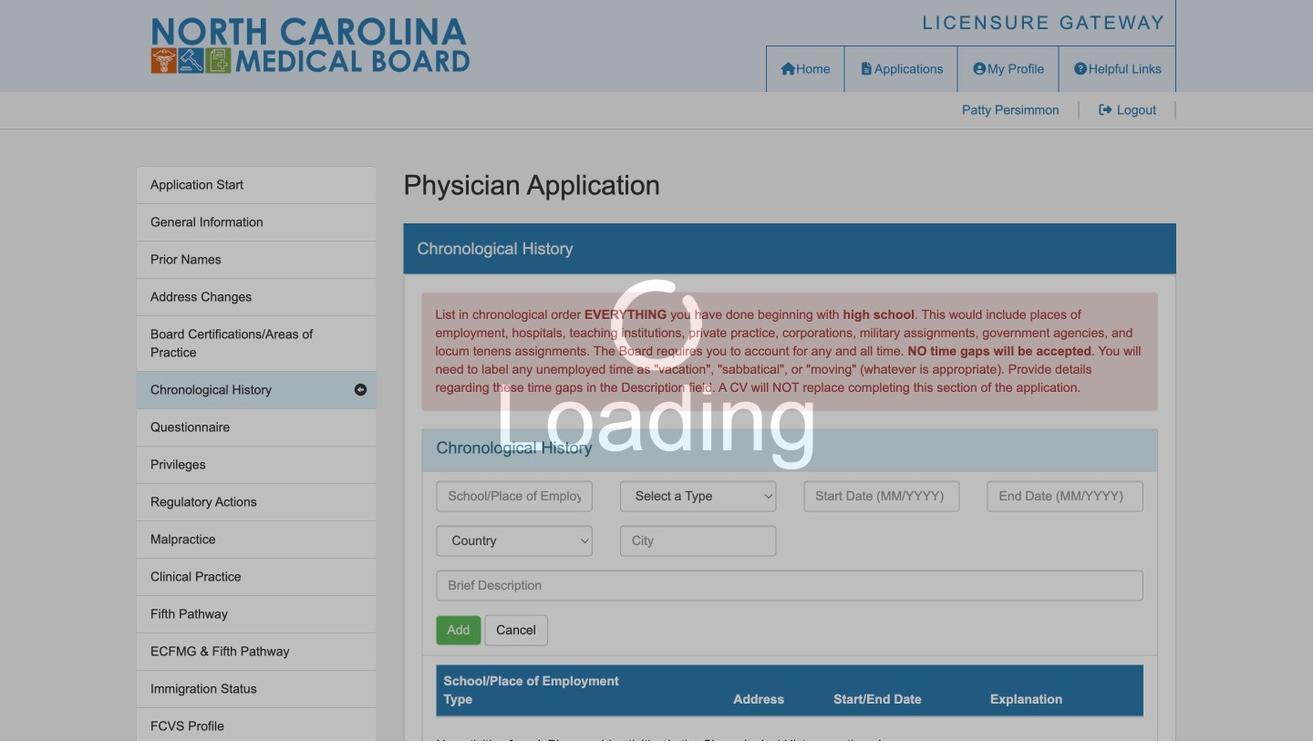 Task type: vqa. For each thing, say whether or not it's contained in the screenshot.
file text image
yes



Task type: locate. For each thing, give the bounding box(es) containing it.
file text image
[[859, 62, 875, 75]]

City text field
[[620, 526, 777, 557]]

north carolina medical board logo image
[[151, 17, 470, 74]]

home image
[[781, 62, 797, 75]]

question circle image
[[1073, 62, 1089, 75]]

Brief Description text field
[[437, 570, 1144, 602]]

user circle image
[[972, 62, 988, 75]]



Task type: describe. For each thing, give the bounding box(es) containing it.
sign out image
[[1098, 104, 1114, 116]]

School/Place of Employment text field
[[437, 481, 593, 512]]

End Date (MM/YYYY) text field
[[988, 481, 1144, 512]]

Start Date (MM/YYYY) text field
[[804, 481, 960, 512]]

circle arrow left image
[[354, 384, 367, 397]]



